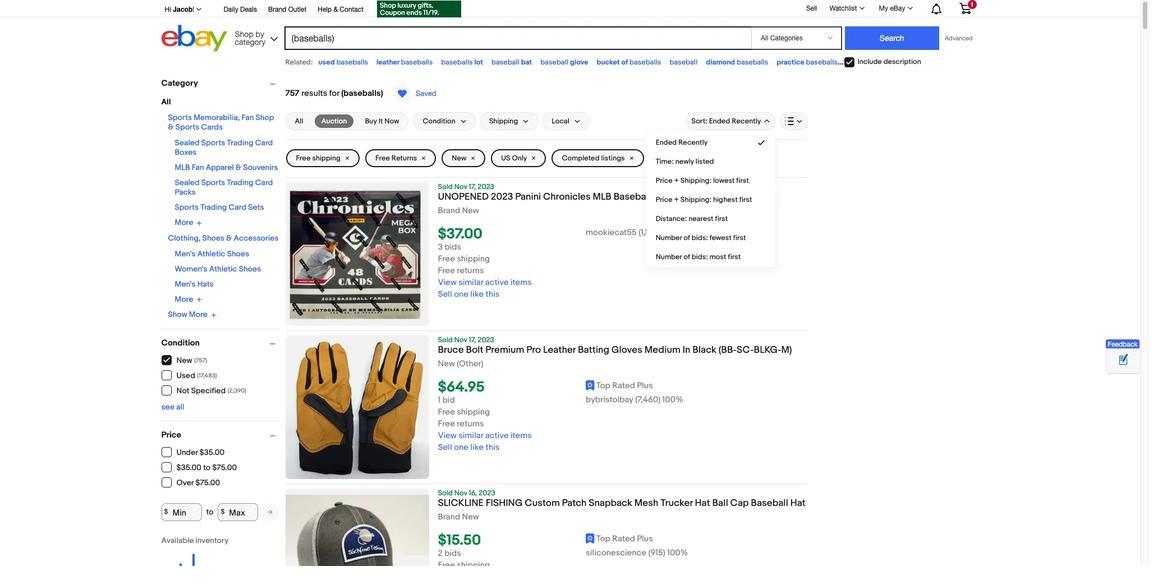 Task type: locate. For each thing, give the bounding box(es) containing it.
like inside mookiecat55 (1,192) 98.8% 3 bids free shipping free returns view similar active items sell one like this
[[471, 289, 484, 300]]

0 vertical spatial 100%
[[663, 395, 684, 405]]

0 vertical spatial men's
[[175, 249, 196, 259]]

1 horizontal spatial baseball
[[751, 498, 789, 509]]

first up fewest
[[716, 214, 728, 223]]

similar inside 'bybristolbay (7,460) 100% free shipping free returns view similar active items sell one like this'
[[459, 431, 484, 441]]

1 items from the top
[[511, 277, 532, 288]]

2023 up the (other)
[[478, 336, 495, 345]]

7 baseballs from the left
[[876, 58, 907, 67]]

recently inside sort: ended recently dropdown button
[[732, 117, 762, 126]]

top rated plus image up siliconescience
[[586, 534, 595, 544]]

nov left the 16,
[[455, 489, 468, 498]]

view inside mookiecat55 (1,192) 98.8% 3 bids free shipping free returns view similar active items sell one like this
[[438, 277, 457, 288]]

first for highest
[[740, 195, 753, 204]]

distance: nearest first link
[[647, 209, 775, 229]]

0 vertical spatial 17,
[[469, 182, 476, 191]]

2 $ from the left
[[221, 508, 225, 517]]

listings inside completed listings link
[[602, 154, 625, 163]]

brand down the unopened
[[438, 205, 460, 216]]

trading down sports memorabilia, fan shop & sports cards link
[[227, 138, 254, 148]]

new inside sold  nov 17, 2023 unopened 2023 panini chronicles mlb baseball trading cards mega box brand new
[[462, 205, 479, 216]]

price for price + shipping: lowest first
[[656, 176, 673, 185]]

1 + from the top
[[675, 176, 679, 185]]

buy it now
[[365, 117, 399, 126]]

100% right (915)
[[668, 548, 689, 559]]

ended up time:
[[656, 138, 677, 147]]

card up souvenirs
[[255, 138, 273, 148]]

0 vertical spatial bids:
[[692, 234, 708, 243]]

baseball left glove
[[541, 58, 569, 67]]

rated for $15.50
[[613, 534, 636, 545]]

0 vertical spatial recently
[[732, 117, 762, 126]]

bruce bolt premium pro leather batting gloves medium in black (bb-sc-blkg-m) heading
[[438, 345, 793, 356]]

new link
[[442, 149, 486, 167]]

1 for 1
[[971, 1, 974, 8]]

shoes down accessories
[[239, 264, 261, 274]]

0 horizontal spatial baseball
[[614, 191, 651, 203]]

2 shipping: from the top
[[681, 195, 712, 204]]

condition button
[[413, 112, 477, 130], [161, 338, 280, 348]]

0 vertical spatial number
[[656, 234, 682, 243]]

2 one from the top
[[454, 443, 469, 453]]

1 vertical spatial shipping
[[457, 254, 490, 265]]

2 vertical spatial nov
[[455, 489, 468, 498]]

fan
[[242, 113, 254, 122], [192, 163, 204, 172]]

98.8%
[[662, 228, 686, 238]]

my ebay
[[880, 4, 906, 12]]

2023 for $15.50
[[479, 489, 496, 498]]

shipping: inside the price + shipping: lowest first link
[[681, 176, 712, 185]]

sell down 1 bid
[[438, 443, 452, 453]]

first up box
[[737, 176, 750, 185]]

0 vertical spatial top rated plus image
[[586, 380, 595, 391]]

2
[[438, 549, 443, 559]]

number for number of bids: most first
[[656, 253, 682, 262]]

to
[[203, 463, 211, 473], [206, 508, 214, 517]]

$75.00 down $35.00 to $75.00
[[195, 478, 220, 488]]

1 horizontal spatial condition button
[[413, 112, 477, 130]]

batting
[[578, 345, 610, 356]]

similar
[[459, 277, 484, 288], [459, 431, 484, 441]]

2 similar from the top
[[459, 431, 484, 441]]

nov inside sold  nov 17, 2023 bruce bolt premium pro leather batting gloves medium in black (bb-sc-blkg-m) new (other)
[[455, 336, 468, 345]]

1 vertical spatial bids
[[445, 549, 461, 559]]

bat
[[521, 58, 532, 67]]

0 vertical spatial sell
[[807, 4, 818, 12]]

$35.00 up $35.00 to $75.00
[[200, 448, 225, 458]]

sort: ended recently button
[[687, 112, 776, 130]]

card left sets
[[229, 203, 246, 212]]

new up the unopened
[[452, 154, 467, 163]]

top up bybristolbay
[[597, 381, 611, 391]]

1 vertical spatial similar
[[459, 431, 484, 441]]

2023 inside sold  nov 17, 2023 bruce bolt premium pro leather batting gloves medium in black (bb-sc-blkg-m) new (other)
[[478, 336, 495, 345]]

17, right 'bruce'
[[469, 336, 476, 345]]

apparel
[[206, 163, 234, 172]]

0 vertical spatial top rated plus
[[597, 381, 653, 391]]

2 vertical spatial shipping
[[457, 407, 490, 418]]

top rated plus image
[[586, 380, 595, 391], [586, 534, 595, 544]]

17, for $37.00
[[469, 182, 476, 191]]

cards inside sold  nov 17, 2023 unopened 2023 panini chronicles mlb baseball trading cards mega box brand new
[[688, 191, 715, 203]]

shipping: up 'distance: nearest first'
[[681, 195, 712, 204]]

$75.00 down under $35.00
[[212, 463, 237, 473]]

new down 'bruce'
[[438, 359, 455, 369]]

1 vertical spatial 17,
[[469, 336, 476, 345]]

1 horizontal spatial all
[[295, 117, 304, 126]]

1 baseballs from the left
[[337, 58, 368, 67]]

1 vertical spatial 100%
[[668, 548, 689, 559]]

2023 inside sold  nov 16, 2023 slickline fishing custom patch snapback mesh trucker hat ball cap baseball hat brand new
[[479, 489, 496, 498]]

more up clothing,
[[175, 218, 193, 228]]

1 vertical spatial more
[[175, 295, 193, 304]]

1 vertical spatial this
[[486, 443, 500, 453]]

new inside sold  nov 16, 2023 slickline fishing custom patch snapback mesh trucker hat ball cap baseball hat brand new
[[462, 512, 479, 523]]

0 horizontal spatial listings
[[602, 154, 625, 163]]

1 rated from the top
[[613, 381, 636, 391]]

plus for $64.95
[[637, 381, 653, 391]]

fan down boxes
[[192, 163, 204, 172]]

rawlings
[[847, 58, 874, 67]]

2 17, from the top
[[469, 336, 476, 345]]

returns inside mookiecat55 (1,192) 98.8% 3 bids free shipping free returns view similar active items sell one like this
[[457, 266, 484, 276]]

it
[[379, 117, 383, 126]]

plus up (7,460)
[[637, 381, 653, 391]]

top rated plus up siliconescience
[[597, 534, 653, 545]]

sets
[[248, 203, 264, 212]]

sealed sports trading card boxes link
[[175, 138, 273, 157]]

2 listings from the left
[[677, 154, 700, 163]]

number for number of bids: fewest first
[[656, 234, 682, 243]]

top rated plus up bybristolbay
[[597, 381, 653, 391]]

of inside number of bids: fewest first link
[[684, 234, 691, 243]]

include description
[[858, 57, 922, 66]]

m)
[[782, 345, 793, 356]]

baseball up (1,192)
[[614, 191, 651, 203]]

baseball for bat
[[492, 58, 520, 67]]

baseball inside sold  nov 17, 2023 unopened 2023 panini chronicles mlb baseball trading cards mega box brand new
[[614, 191, 651, 203]]

cards inside sports memorabilia, fan shop & sports cards
[[201, 122, 223, 132]]

panini
[[516, 191, 541, 203]]

0 vertical spatial view similar active items link
[[438, 277, 532, 288]]

1 vertical spatial 1
[[438, 395, 441, 406]]

trading down mlb fan apparel & souvenirs link
[[227, 178, 254, 188]]

custom
[[525, 498, 560, 509]]

1 vertical spatial shop
[[256, 113, 274, 122]]

for
[[329, 88, 340, 99]]

listings inside 'sold listings' link
[[677, 154, 700, 163]]

5 baseballs from the left
[[737, 58, 769, 67]]

2 sell one like this link from the top
[[438, 443, 500, 453]]

1 baseball from the left
[[492, 58, 520, 67]]

sports up boxes
[[176, 122, 200, 132]]

sc-
[[737, 345, 754, 356]]

0 vertical spatial this
[[486, 289, 500, 300]]

shipping: for highest
[[681, 195, 712, 204]]

100% for bybristolbay (7,460) 100% free shipping free returns view similar active items sell one like this
[[663, 395, 684, 405]]

0 vertical spatial 1
[[971, 1, 974, 8]]

1 horizontal spatial cards
[[688, 191, 715, 203]]

2 nov from the top
[[455, 336, 468, 345]]

$ up available
[[164, 508, 168, 517]]

one inside 'bybristolbay (7,460) 100% free shipping free returns view similar active items sell one like this'
[[454, 443, 469, 453]]

1 vertical spatial men's
[[175, 279, 196, 289]]

0 vertical spatial athletic
[[197, 249, 225, 259]]

1 horizontal spatial ended
[[710, 117, 731, 126]]

ended right sort:
[[710, 117, 731, 126]]

1 view from the top
[[438, 277, 457, 288]]

0 vertical spatial shop
[[235, 29, 254, 38]]

view down 3
[[438, 277, 457, 288]]

unopened
[[438, 191, 489, 203]]

2 + from the top
[[675, 195, 679, 204]]

fan right memorabilia,
[[242, 113, 254, 122]]

1 top rated plus image from the top
[[586, 380, 595, 391]]

0 vertical spatial nov
[[455, 182, 468, 191]]

listed
[[696, 157, 714, 166]]

sort: ended recently
[[692, 117, 762, 126]]

returns down $37.00
[[457, 266, 484, 276]]

(2,390)
[[228, 387, 247, 395]]

to down under $35.00
[[203, 463, 211, 473]]

nov inside sold  nov 16, 2023 slickline fishing custom patch snapback mesh trucker hat ball cap baseball hat brand new
[[455, 489, 468, 498]]

baseball inside sold  nov 16, 2023 slickline fishing custom patch snapback mesh trucker hat ball cap baseball hat brand new
[[751, 498, 789, 509]]

price up distance:
[[656, 195, 673, 204]]

chronicles
[[544, 191, 591, 203]]

$75.00 inside $35.00 to $75.00 link
[[212, 463, 237, 473]]

6 baseballs from the left
[[807, 58, 838, 67]]

returns down $64.95
[[457, 419, 484, 430]]

bolt
[[466, 345, 484, 356]]

+
[[675, 176, 679, 185], [675, 195, 679, 204]]

0 vertical spatial more button
[[175, 218, 202, 228]]

to left maximum value in $ text field
[[206, 508, 214, 517]]

16,
[[469, 489, 477, 498]]

help & contact link
[[318, 4, 364, 16]]

17, down "new" link
[[469, 182, 476, 191]]

2 baseballs from the left
[[401, 58, 433, 67]]

17, inside sold  nov 17, 2023 unopened 2023 panini chronicles mlb baseball trading cards mega box brand new
[[469, 182, 476, 191]]

number down 98.8% on the top right of the page
[[656, 253, 682, 262]]

2 items from the top
[[511, 431, 532, 441]]

1 plus from the top
[[637, 381, 653, 391]]

2 plus from the top
[[637, 534, 653, 545]]

baseballs right used
[[337, 58, 368, 67]]

active inside 'bybristolbay (7,460) 100% free shipping free returns view similar active items sell one like this'
[[486, 431, 509, 441]]

2 rated from the top
[[613, 534, 636, 545]]

2 top from the top
[[597, 534, 611, 545]]

1 horizontal spatial shop
[[256, 113, 274, 122]]

more button up clothing,
[[175, 218, 202, 228]]

brand outlet
[[268, 6, 307, 13]]

1 vertical spatial nov
[[455, 336, 468, 345]]

daily deals link
[[224, 4, 257, 16]]

all down category
[[161, 97, 171, 107]]

of right bucket
[[622, 58, 628, 67]]

1 vertical spatial more button
[[175, 294, 202, 304]]

2 like from the top
[[471, 443, 484, 453]]

baseballs for used baseballs
[[337, 58, 368, 67]]

3
[[438, 242, 443, 253]]

first inside "link"
[[716, 214, 728, 223]]

2 active from the top
[[486, 431, 509, 441]]

sold listings link
[[650, 149, 719, 167]]

shipping: up 'price + shipping: highest first'
[[681, 176, 712, 185]]

1 active from the top
[[486, 277, 509, 288]]

trading down sealed sports trading card packs link
[[201, 203, 227, 212]]

account navigation
[[159, 0, 980, 19]]

recently up 'sold listings' link
[[679, 138, 708, 147]]

free shipping link
[[286, 149, 360, 167]]

similar down $64.95
[[459, 431, 484, 441]]

$ for maximum value in $ text field
[[221, 508, 225, 517]]

condition button up (757)
[[161, 338, 280, 348]]

757
[[286, 88, 300, 99]]

cards up sealed sports trading card boxes link in the left of the page
[[201, 122, 223, 132]]

0 vertical spatial active
[[486, 277, 509, 288]]

1 vertical spatial sealed
[[175, 178, 200, 188]]

bids right 2
[[445, 549, 461, 559]]

clothing,
[[168, 233, 201, 243]]

like up the 16,
[[471, 443, 484, 453]]

1 listings from the left
[[602, 154, 625, 163]]

0 vertical spatial sealed
[[175, 138, 200, 148]]

main content
[[286, 73, 808, 567]]

0 horizontal spatial hat
[[695, 498, 711, 509]]

0 vertical spatial more
[[175, 218, 193, 228]]

2 top rated plus from the top
[[597, 534, 653, 545]]

None submit
[[846, 26, 940, 50]]

0 vertical spatial one
[[454, 289, 469, 300]]

0 vertical spatial $75.00
[[212, 463, 237, 473]]

0 vertical spatial similar
[[459, 277, 484, 288]]

1 top from the top
[[597, 381, 611, 391]]

$35.00 to $75.00 link
[[161, 462, 238, 473]]

sold left the 16,
[[438, 489, 453, 498]]

$35.00
[[200, 448, 225, 458], [177, 463, 202, 473]]

top rated plus for $64.95
[[597, 381, 653, 391]]

sell inside account navigation
[[807, 4, 818, 12]]

2 top rated plus image from the top
[[586, 534, 595, 544]]

1 vertical spatial view
[[438, 431, 457, 441]]

0 horizontal spatial shop
[[235, 29, 254, 38]]

bucket of baseballs
[[597, 58, 662, 67]]

top rated plus image for $15.50
[[586, 534, 595, 544]]

men's down the women's
[[175, 279, 196, 289]]

top up siliconescience
[[597, 534, 611, 545]]

men's down clothing,
[[175, 249, 196, 259]]

price for price + shipping: highest first
[[656, 195, 673, 204]]

sell one like this link down 3
[[438, 289, 500, 300]]

mlb inside sealed sports trading card boxes mlb fan apparel & souvenirs sealed sports trading card packs sports trading card sets
[[175, 163, 190, 172]]

& inside sports memorabilia, fan shop & sports cards
[[168, 122, 174, 132]]

0 vertical spatial fan
[[242, 113, 254, 122]]

0 horizontal spatial fan
[[192, 163, 204, 172]]

0 horizontal spatial baseball
[[492, 58, 520, 67]]

1 horizontal spatial condition
[[423, 117, 456, 126]]

1 vertical spatial mlb
[[593, 191, 612, 203]]

2023 right the 16,
[[479, 489, 496, 498]]

mlb down boxes
[[175, 163, 190, 172]]

condition
[[423, 117, 456, 126], [161, 338, 200, 348]]

slickline fishing custom patch snapback mesh trucker hat ball cap baseball hat image
[[286, 495, 429, 567]]

1 vertical spatial top rated plus image
[[586, 534, 595, 544]]

more right the 'show'
[[189, 310, 208, 320]]

1 horizontal spatial hat
[[791, 498, 806, 509]]

sold inside sold  nov 17, 2023 bruce bolt premium pro leather batting gloves medium in black (bb-sc-blkg-m) new (other)
[[438, 336, 453, 345]]

sold inside sold  nov 16, 2023 slickline fishing custom patch snapback mesh trucker hat ball cap baseball hat brand new
[[438, 489, 453, 498]]

shop left by
[[235, 29, 254, 38]]

results
[[302, 88, 328, 99]]

0 horizontal spatial all
[[161, 97, 171, 107]]

shop by category
[[235, 29, 266, 46]]

1 nov from the top
[[455, 182, 468, 191]]

shoes
[[202, 233, 225, 243], [227, 249, 249, 259], [239, 264, 261, 274]]

include
[[858, 57, 883, 66]]

first right highest
[[740, 195, 753, 204]]

0 vertical spatial view
[[438, 277, 457, 288]]

price for price
[[161, 430, 181, 440]]

more for 1st more button from the bottom of the page
[[175, 295, 193, 304]]

1 vertical spatial price
[[656, 195, 673, 204]]

top
[[597, 381, 611, 391], [597, 534, 611, 545]]

$75.00 inside over $75.00 link
[[195, 478, 220, 488]]

1 inside main content
[[438, 395, 441, 406]]

0 horizontal spatial cards
[[201, 122, 223, 132]]

17, inside sold  nov 17, 2023 bruce bolt premium pro leather batting gloves medium in black (bb-sc-blkg-m) new (other)
[[469, 336, 476, 345]]

1 vertical spatial sell
[[438, 289, 452, 300]]

1 bids from the top
[[445, 242, 462, 253]]

brand inside 'link'
[[268, 6, 287, 13]]

rated up siliconescience
[[613, 534, 636, 545]]

1 vertical spatial rated
[[613, 534, 636, 545]]

bids: left most
[[692, 253, 708, 262]]

like inside 'bybristolbay (7,460) 100% free shipping free returns view similar active items sell one like this'
[[471, 443, 484, 453]]

fan inside sports memorabilia, fan shop & sports cards
[[242, 113, 254, 122]]

of for number of bids: most first
[[684, 253, 691, 262]]

1 sealed from the top
[[175, 138, 200, 148]]

listings right completed
[[602, 154, 625, 163]]

leather baseballs
[[377, 58, 433, 67]]

0 vertical spatial to
[[203, 463, 211, 473]]

all link
[[288, 115, 310, 128]]

0 horizontal spatial recently
[[679, 138, 708, 147]]

& right apparel
[[236, 163, 241, 172]]

$35.00 up over $75.00 link
[[177, 463, 202, 473]]

baseball glove
[[541, 58, 589, 67]]

daily deals
[[224, 6, 257, 13]]

1 inside account navigation
[[971, 1, 974, 8]]

watchlist link
[[824, 2, 870, 15]]

sports down sports memorabilia, fan shop & sports cards link
[[201, 138, 225, 148]]

completed
[[562, 154, 600, 163]]

my
[[880, 4, 889, 12]]

1 similar from the top
[[459, 277, 484, 288]]

1 vertical spatial sell one like this link
[[438, 443, 500, 453]]

0 vertical spatial ended
[[710, 117, 731, 126]]

sealed
[[175, 138, 200, 148], [175, 178, 200, 188]]

diamond baseballs
[[706, 58, 769, 67]]

card
[[255, 138, 273, 148], [255, 178, 273, 188], [229, 203, 246, 212]]

1 vertical spatial like
[[471, 443, 484, 453]]

2 vertical spatial brand
[[438, 512, 460, 523]]

main content containing $37.00
[[286, 73, 808, 567]]

1 horizontal spatial mlb
[[593, 191, 612, 203]]

unopened 2023 panini chronicles mlb baseball trading cards mega box image
[[286, 182, 429, 326]]

returns inside 'bybristolbay (7,460) 100% free shipping free returns view similar active items sell one like this'
[[457, 419, 484, 430]]

1 vertical spatial bids:
[[692, 253, 708, 262]]

3 nov from the top
[[455, 489, 468, 498]]

1 left the bid
[[438, 395, 441, 406]]

1 horizontal spatial recently
[[732, 117, 762, 126]]

1 this from the top
[[486, 289, 500, 300]]

hat
[[695, 498, 711, 509], [791, 498, 806, 509]]

1 $ from the left
[[164, 508, 168, 517]]

baseballs for rawlings baseballs
[[876, 58, 907, 67]]

0 vertical spatial cards
[[201, 122, 223, 132]]

0 vertical spatial mlb
[[175, 163, 190, 172]]

hi
[[165, 6, 171, 13]]

new
[[452, 154, 467, 163], [462, 205, 479, 216], [177, 356, 192, 366], [438, 359, 455, 369], [462, 512, 479, 523]]

unopened 2023 panini chronicles mlb baseball trading cards mega box heading
[[438, 191, 761, 203]]

sold inside sold  nov 17, 2023 unopened 2023 panini chronicles mlb baseball trading cards mega box brand new
[[438, 182, 453, 191]]

bids: for fewest
[[692, 234, 708, 243]]

top rated plus for $15.50
[[597, 534, 653, 545]]

0 vertical spatial rated
[[613, 381, 636, 391]]

0 horizontal spatial 1
[[438, 395, 441, 406]]

items inside 'bybristolbay (7,460) 100% free shipping free returns view similar active items sell one like this'
[[511, 431, 532, 441]]

baseballs left lot
[[441, 58, 473, 67]]

1 vertical spatial +
[[675, 195, 679, 204]]

2 this from the top
[[486, 443, 500, 453]]

1 returns from the top
[[457, 266, 484, 276]]

& up men's athletic shoes link
[[226, 233, 232, 243]]

0 horizontal spatial ended
[[656, 138, 677, 147]]

first right most
[[728, 253, 741, 262]]

1 17, from the top
[[469, 182, 476, 191]]

get the coupon image
[[377, 1, 462, 17]]

1 up "advanced" link
[[971, 1, 974, 8]]

baseballs right diamond
[[737, 58, 769, 67]]

recently inside ended recently link
[[679, 138, 708, 147]]

distance: nearest first
[[656, 214, 728, 223]]

+ for price + shipping: highest first
[[675, 195, 679, 204]]

1 vertical spatial view similar active items link
[[438, 431, 532, 441]]

rated up bybristolbay
[[613, 381, 636, 391]]

nov inside sold  nov 17, 2023 unopened 2023 panini chronicles mlb baseball trading cards mega box brand new
[[455, 182, 468, 191]]

Maximum Value in $ text field
[[218, 503, 258, 521]]

bybristolbay
[[586, 395, 634, 405]]

condition inside dropdown button
[[423, 117, 456, 126]]

2 more button from the top
[[175, 294, 202, 304]]

1 vertical spatial top rated plus
[[597, 534, 653, 545]]

shop inside sports memorabilia, fan shop & sports cards
[[256, 113, 274, 122]]

3 baseball from the left
[[670, 58, 698, 67]]

2023 for $64.95
[[478, 336, 495, 345]]

top rated plus image up bybristolbay
[[586, 380, 595, 391]]

shoes up men's athletic shoes link
[[202, 233, 225, 243]]

trading up distance:
[[654, 191, 686, 203]]

trucker
[[661, 498, 693, 509]]

top for $64.95
[[597, 381, 611, 391]]

2 bids: from the top
[[692, 253, 708, 262]]

price + shipping: lowest first
[[656, 176, 750, 185]]

1 one from the top
[[454, 289, 469, 300]]

cards down price + shipping: lowest first
[[688, 191, 715, 203]]

0 horizontal spatial condition button
[[161, 338, 280, 348]]

1 hat from the left
[[695, 498, 711, 509]]

2 vertical spatial of
[[684, 253, 691, 262]]

1 number from the top
[[656, 234, 682, 243]]

price up under
[[161, 430, 181, 440]]

1 top rated plus from the top
[[597, 381, 653, 391]]

patch
[[562, 498, 587, 509]]

1 horizontal spatial listings
[[677, 154, 700, 163]]

lot
[[475, 58, 483, 67]]

ended
[[710, 117, 731, 126], [656, 138, 677, 147]]

this
[[486, 289, 500, 300], [486, 443, 500, 453]]

sold for $15.50
[[438, 489, 453, 498]]

0 vertical spatial bids
[[445, 242, 462, 253]]

ended recently link
[[647, 133, 775, 152]]

plus for $15.50
[[637, 534, 653, 545]]

$ up inventory
[[221, 508, 225, 517]]

of inside the number of bids: most first link
[[684, 253, 691, 262]]

category button
[[161, 78, 280, 89]]

1 vertical spatial brand
[[438, 205, 460, 216]]

0 vertical spatial like
[[471, 289, 484, 300]]

baseballs right rawlings
[[876, 58, 907, 67]]

see all button
[[161, 402, 184, 412]]

distance:
[[656, 214, 687, 223]]

0 vertical spatial sell one like this link
[[438, 289, 500, 300]]

2 returns from the top
[[457, 419, 484, 430]]

first for most
[[728, 253, 741, 262]]

1 sell one like this link from the top
[[438, 289, 500, 300]]

1 vertical spatial cards
[[688, 191, 715, 203]]

plus up siliconescience (915) 100%
[[637, 534, 653, 545]]

number down distance:
[[656, 234, 682, 243]]

2 baseball from the left
[[541, 58, 569, 67]]

1 bids: from the top
[[692, 234, 708, 243]]

first right fewest
[[734, 234, 746, 243]]

0 vertical spatial shipping:
[[681, 176, 712, 185]]

daily
[[224, 6, 238, 13]]

1 men's from the top
[[175, 249, 196, 259]]

plus
[[637, 381, 653, 391], [637, 534, 653, 545]]

shipping down $64.95
[[457, 407, 490, 418]]

2 view from the top
[[438, 431, 457, 441]]

accessories
[[234, 233, 279, 243]]

1 horizontal spatial fan
[[242, 113, 254, 122]]

100% inside 'bybristolbay (7,460) 100% free shipping free returns view similar active items sell one like this'
[[663, 395, 684, 405]]

1 shipping: from the top
[[681, 176, 712, 185]]

1 vertical spatial top
[[597, 534, 611, 545]]

items inside mookiecat55 (1,192) 98.8% 3 bids free shipping free returns view similar active items sell one like this
[[511, 277, 532, 288]]

0 vertical spatial baseball
[[614, 191, 651, 203]]

0 vertical spatial $35.00
[[200, 448, 225, 458]]

condition button down 'saved'
[[413, 112, 477, 130]]

price down time:
[[656, 176, 673, 185]]

sold left bolt at the bottom left
[[438, 336, 453, 345]]

mesh
[[635, 498, 659, 509]]

brand inside sold  nov 16, 2023 slickline fishing custom patch snapback mesh trucker hat ball cap baseball hat brand new
[[438, 512, 460, 523]]

baseball for glove
[[541, 58, 569, 67]]

sold
[[660, 154, 675, 163], [438, 182, 453, 191], [438, 336, 453, 345], [438, 489, 453, 498]]

more button up show more at the left of page
[[175, 294, 202, 304]]

bids right 3
[[445, 242, 462, 253]]

price
[[656, 176, 673, 185], [656, 195, 673, 204], [161, 430, 181, 440]]

1 like from the top
[[471, 289, 484, 300]]

baseball left bat
[[492, 58, 520, 67]]

nov for $15.50
[[455, 489, 468, 498]]

graph of available inventory between $0 and $1000+ image
[[161, 536, 257, 567]]

2 bids from the top
[[445, 549, 461, 559]]

nov up the (other)
[[455, 336, 468, 345]]

trading
[[227, 138, 254, 148], [227, 178, 254, 188], [654, 191, 686, 203], [201, 203, 227, 212]]

shipping inside 'bybristolbay (7,460) 100% free shipping free returns view similar active items sell one like this'
[[457, 407, 490, 418]]

2 number from the top
[[656, 253, 682, 262]]

shipping: inside price + shipping: highest first link
[[681, 195, 712, 204]]

new down the unopened
[[462, 205, 479, 216]]

top for $15.50
[[597, 534, 611, 545]]

baseballs for practice baseballs
[[807, 58, 838, 67]]

card down souvenirs
[[255, 178, 273, 188]]



Task type: vqa. For each thing, say whether or not it's contained in the screenshot.
the bottommost VIEW SIMILAR ACTIVE ITEMS link
yes



Task type: describe. For each thing, give the bounding box(es) containing it.
ebay
[[891, 4, 906, 12]]

more for 1st more button from the top of the page
[[175, 218, 193, 228]]

of for bucket of baseballs
[[622, 58, 628, 67]]

used baseballs
[[319, 58, 368, 67]]

sports down apparel
[[201, 178, 225, 188]]

first for fewest
[[734, 234, 746, 243]]

box
[[744, 191, 761, 203]]

condition for condition dropdown button to the bottom
[[161, 338, 200, 348]]

number of bids: most first
[[656, 253, 741, 262]]

available inventory
[[161, 536, 229, 545]]

100% for siliconescience (915) 100%
[[668, 548, 689, 559]]

shop inside shop by category
[[235, 29, 254, 38]]

saved button
[[390, 84, 440, 103]]

0 vertical spatial shipping
[[312, 154, 341, 163]]

1 more button from the top
[[175, 218, 202, 228]]

new up used
[[177, 356, 192, 366]]

brand inside sold  nov 17, 2023 unopened 2023 panini chronicles mlb baseball trading cards mega box brand new
[[438, 205, 460, 216]]

slickline fishing custom patch snapback mesh trucker hat ball cap baseball hat heading
[[438, 498, 806, 509]]

sports trading card sets link
[[175, 203, 264, 212]]

1 vertical spatial condition button
[[161, 338, 280, 348]]

Search for anything text field
[[286, 28, 750, 49]]

& inside account navigation
[[334, 6, 338, 13]]

(other)
[[457, 359, 484, 369]]

one inside mookiecat55 (1,192) 98.8% 3 bids free shipping free returns view similar active items sell one like this
[[454, 289, 469, 300]]

advanced
[[946, 35, 973, 42]]

none submit inside shop by category banner
[[846, 26, 940, 50]]

price + shipping: highest first
[[656, 195, 753, 204]]

trading inside sold  nov 17, 2023 unopened 2023 panini chronicles mlb baseball trading cards mega box brand new
[[654, 191, 686, 203]]

blkg-
[[754, 345, 782, 356]]

bruce bolt premium pro leather batting gloves medium in black (bb-sc-blkg-m) image
[[286, 336, 429, 479]]

us
[[502, 154, 511, 163]]

sold for $37.00
[[438, 182, 453, 191]]

& inside sealed sports trading card boxes mlb fan apparel & souvenirs sealed sports trading card packs sports trading card sets
[[236, 163, 241, 172]]

in
[[683, 345, 691, 356]]

1 vertical spatial to
[[206, 508, 214, 517]]

2 view similar active items link from the top
[[438, 431, 532, 441]]

mookiecat55 (1,192) 98.8% 3 bids free shipping free returns view similar active items sell one like this
[[438, 228, 686, 300]]

1 vertical spatial shoes
[[227, 249, 249, 259]]

free returns
[[376, 154, 417, 163]]

snapback
[[589, 498, 633, 509]]

rated for $64.95
[[613, 381, 636, 391]]

sold left newly
[[660, 154, 675, 163]]

not
[[177, 386, 190, 396]]

17, for $64.95
[[469, 336, 476, 345]]

used (17,483)
[[177, 371, 217, 381]]

bids: for most
[[692, 253, 708, 262]]

cap
[[731, 498, 749, 509]]

sealed sports trading card boxes mlb fan apparel & souvenirs sealed sports trading card packs sports trading card sets
[[175, 138, 278, 212]]

ended inside dropdown button
[[710, 117, 731, 126]]

listings for sold listings
[[677, 154, 700, 163]]

nov for $37.00
[[455, 182, 468, 191]]

!
[[193, 6, 194, 13]]

bruce bolt premium pro leather batting gloves medium in black (bb-sc-blkg-m) link
[[438, 345, 808, 359]]

view inside 'bybristolbay (7,460) 100% free shipping free returns view similar active items sell one like this'
[[438, 431, 457, 441]]

premium
[[486, 345, 525, 356]]

bybristolbay (7,460) 100% free shipping free returns view similar active items sell one like this
[[438, 395, 684, 453]]

2 hat from the left
[[791, 498, 806, 509]]

$15.50
[[438, 532, 481, 550]]

listings for completed listings
[[602, 154, 625, 163]]

leather
[[377, 58, 400, 67]]

now
[[385, 117, 399, 126]]

time:
[[656, 157, 674, 166]]

this inside 'bybristolbay (7,460) 100% free shipping free returns view similar active items sell one like this'
[[486, 443, 500, 453]]

outlet
[[288, 6, 307, 13]]

sell inside 'bybristolbay (7,460) 100% free shipping free returns view similar active items sell one like this'
[[438, 443, 452, 453]]

price + shipping: lowest first link
[[647, 171, 775, 190]]

2023 left panini at the left top
[[491, 191, 513, 203]]

show more button
[[168, 310, 217, 320]]

sold for $64.95
[[438, 336, 453, 345]]

only
[[512, 154, 527, 163]]

(757)
[[194, 357, 207, 364]]

baseballs for diamond baseballs
[[737, 58, 769, 67]]

black
[[693, 345, 717, 356]]

top rated plus image for $64.95
[[586, 380, 595, 391]]

completed listings
[[562, 154, 625, 163]]

fan inside sealed sports trading card boxes mlb fan apparel & souvenirs sealed sports trading card packs sports trading card sets
[[192, 163, 204, 172]]

sold  nov 16, 2023 slickline fishing custom patch snapback mesh trucker hat ball cap baseball hat brand new
[[438, 489, 806, 523]]

siliconescience
[[586, 548, 647, 559]]

shipping
[[489, 117, 518, 126]]

contact
[[340, 6, 364, 13]]

price button
[[161, 430, 280, 440]]

sports down category
[[168, 113, 192, 122]]

bids inside mookiecat55 (1,192) 98.8% 3 bids free shipping free returns view similar active items sell one like this
[[445, 242, 462, 253]]

see
[[161, 402, 175, 412]]

shop by category banner
[[159, 0, 980, 54]]

baseball bat
[[492, 58, 532, 67]]

condition for right condition dropdown button
[[423, 117, 456, 126]]

2023 for $37.00
[[478, 182, 495, 191]]

my ebay link
[[873, 2, 918, 15]]

memorabilia,
[[194, 113, 240, 122]]

buy it now link
[[358, 115, 406, 128]]

Auction selected text field
[[322, 116, 347, 126]]

mlb inside sold  nov 17, 2023 unopened 2023 panini chronicles mlb baseball trading cards mega box brand new
[[593, 191, 612, 203]]

slickline
[[438, 498, 484, 509]]

1 link
[[953, 0, 978, 16]]

2 men's from the top
[[175, 279, 196, 289]]

new (757)
[[177, 356, 207, 366]]

men's hats link
[[175, 279, 214, 289]]

baseballs lot
[[441, 58, 483, 67]]

active inside mookiecat55 (1,192) 98.8% 3 bids free shipping free returns view similar active items sell one like this
[[486, 277, 509, 288]]

all
[[176, 402, 184, 412]]

+ for price + shipping: lowest first
[[675, 176, 679, 185]]

sell inside mookiecat55 (1,192) 98.8% 3 bids free shipping free returns view similar active items sell one like this
[[438, 289, 452, 300]]

1 vertical spatial $35.00
[[177, 463, 202, 473]]

shipping inside mookiecat55 (1,192) 98.8% 3 bids free shipping free returns view similar active items sell one like this
[[457, 254, 490, 265]]

1 view similar active items link from the top
[[438, 277, 532, 288]]

hi jacob !
[[165, 5, 194, 13]]

newly
[[676, 157, 694, 166]]

of for number of bids: fewest first
[[684, 234, 691, 243]]

over
[[177, 478, 194, 488]]

(bb-
[[719, 345, 737, 356]]

sealed sports trading card packs link
[[175, 178, 273, 197]]

$37.00
[[438, 226, 483, 243]]

sports down the packs
[[175, 203, 199, 212]]

this inside mookiecat55 (1,192) 98.8% 3 bids free shipping free returns view similar active items sell one like this
[[486, 289, 500, 300]]

1 vertical spatial ended
[[656, 138, 677, 147]]

available
[[161, 536, 194, 545]]

over $75.00
[[177, 478, 220, 488]]

pro
[[527, 345, 541, 356]]

jacob
[[173, 5, 193, 13]]

0 vertical spatial shoes
[[202, 233, 225, 243]]

listing options selector. list view selected. image
[[785, 117, 803, 126]]

number of bids: fewest first
[[656, 234, 746, 243]]

shop by category button
[[230, 25, 280, 49]]

0 vertical spatial card
[[255, 138, 273, 148]]

3 baseballs from the left
[[441, 58, 473, 67]]

baseballs for leather baseballs
[[401, 58, 433, 67]]

Minimum Value in $ text field
[[161, 503, 202, 521]]

(17,483)
[[197, 372, 217, 380]]

1 vertical spatial all
[[295, 117, 304, 126]]

1 for 1 bid
[[438, 395, 441, 406]]

new inside sold  nov 17, 2023 bruce bolt premium pro leather batting gloves medium in black (bb-sc-blkg-m) new (other)
[[438, 359, 455, 369]]

not specified (2,390)
[[177, 386, 247, 396]]

1 vertical spatial athletic
[[209, 264, 237, 274]]

2 vertical spatial shoes
[[239, 264, 261, 274]]

mookiecat55
[[586, 228, 637, 238]]

free shipping
[[296, 154, 341, 163]]

(baseballs)
[[341, 88, 383, 99]]

baseball link
[[670, 58, 698, 67]]

2 sealed from the top
[[175, 178, 200, 188]]

2 vertical spatial more
[[189, 310, 208, 320]]

boxes
[[175, 148, 197, 157]]

shipping: for lowest
[[681, 176, 712, 185]]

2 vertical spatial card
[[229, 203, 246, 212]]

under $35.00 link
[[161, 447, 225, 458]]

sell link
[[802, 4, 823, 12]]

diamond
[[706, 58, 736, 67]]

packs
[[175, 188, 196, 197]]

category
[[161, 78, 198, 89]]

4 baseballs from the left
[[630, 58, 662, 67]]

$ for minimum value in $ text box
[[164, 508, 168, 517]]

1 vertical spatial card
[[255, 178, 273, 188]]

feedback
[[1109, 341, 1138, 349]]

nov for $64.95
[[455, 336, 468, 345]]

saved
[[416, 89, 436, 98]]

similar inside mookiecat55 (1,192) 98.8% 3 bids free shipping free returns view similar active items sell one like this
[[459, 277, 484, 288]]

auction
[[322, 117, 347, 126]]

first for lowest
[[737, 176, 750, 185]]

local
[[552, 117, 570, 126]]

free returns link
[[365, 149, 436, 167]]

glove
[[570, 58, 589, 67]]

2 bids
[[438, 549, 461, 559]]

show more
[[168, 310, 208, 320]]



